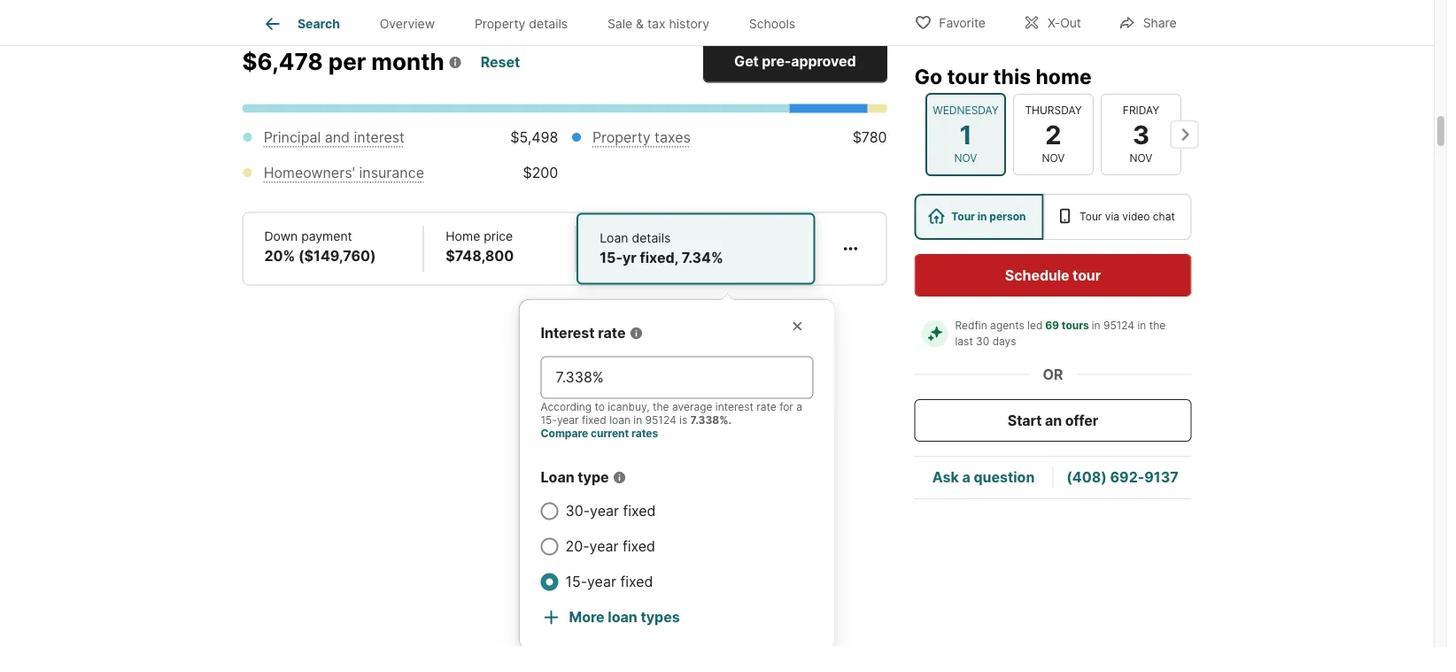 Task type: describe. For each thing, give the bounding box(es) containing it.
overview
[[380, 16, 435, 31]]

(408) 692-9137 link
[[1067, 469, 1179, 486]]

loan inside according to icanbuy, the average interest rate for a 15-year fixed loan in 95124 is 7.338 %. compare current rates
[[610, 415, 631, 428]]

approved
[[791, 53, 856, 70]]

icanbuy,
[[608, 401, 650, 414]]

down
[[264, 229, 298, 245]]

property details
[[475, 16, 568, 31]]

yr
[[623, 250, 637, 267]]

(408) 692-9137
[[1067, 469, 1179, 486]]

types
[[641, 610, 680, 627]]

start
[[1008, 412, 1042, 429]]

$6,478 per month
[[242, 48, 445, 76]]

redfin agents led 69 tours in 95124
[[956, 319, 1135, 332]]

loan details 15-yr fixed, 7.34%
[[600, 231, 724, 267]]

video
[[1123, 210, 1151, 223]]

sale
[[608, 16, 633, 31]]

ask
[[933, 469, 959, 486]]

home
[[1036, 64, 1092, 89]]

$200
[[523, 165, 559, 182]]

a inside according to icanbuy, the average interest rate for a 15-year fixed loan in 95124 is 7.338 %. compare current rates
[[797, 401, 803, 414]]

$6,478
[[242, 48, 323, 76]]

($149,760)
[[299, 248, 376, 265]]

details for property details
[[529, 16, 568, 31]]

or
[[1043, 366, 1064, 383]]

offer
[[1066, 412, 1099, 429]]

0 horizontal spatial rate
[[598, 325, 626, 342]]

property for property taxes
[[593, 129, 651, 147]]

more
[[569, 610, 605, 627]]

interest inside according to icanbuy, the average interest rate for a 15-year fixed loan in 95124 is 7.338 %. compare current rates
[[716, 401, 754, 414]]

year inside according to icanbuy, the average interest rate for a 15-year fixed loan in 95124 is 7.338 %. compare current rates
[[557, 415, 579, 428]]

loan for loan details 15-yr fixed, 7.34%
[[600, 231, 629, 246]]

get
[[735, 53, 759, 70]]

9137
[[1145, 469, 1179, 486]]

person
[[990, 210, 1027, 223]]

interest rate
[[541, 325, 626, 342]]

agents
[[991, 319, 1025, 332]]

days
[[993, 335, 1017, 348]]

and
[[325, 129, 350, 147]]

in inside according to icanbuy, the average interest rate for a 15-year fixed loan in 95124 is 7.338 %. compare current rates
[[634, 415, 643, 428]]

schedule tour button
[[915, 254, 1192, 297]]

list box containing tour in person
[[915, 194, 1192, 240]]

rate inside according to icanbuy, the average interest rate for a 15-year fixed loan in 95124 is 7.338 %. compare current rates
[[757, 401, 777, 414]]

get pre-approved button
[[703, 41, 888, 83]]

1 vertical spatial loan
[[608, 610, 638, 627]]

start an offer
[[1008, 412, 1099, 429]]

share
[[1144, 16, 1177, 31]]

tour via video chat option
[[1044, 194, 1192, 240]]

according to icanbuy, the average interest rate for a 15-year fixed loan in 95124 is 7.338 %. compare current rates
[[541, 401, 803, 441]]

type
[[578, 470, 609, 487]]

compare current rates link
[[541, 428, 659, 441]]

the inside according to icanbuy, the average interest rate for a 15-year fixed loan in 95124 is 7.338 %. compare current rates
[[653, 401, 669, 414]]

month
[[372, 48, 445, 76]]

property taxes
[[593, 129, 691, 147]]

schedule tour
[[1006, 267, 1101, 284]]

x-out button
[[1008, 4, 1097, 40]]

more loan types
[[569, 610, 680, 627]]

price
[[484, 229, 513, 245]]

$780
[[853, 129, 887, 147]]

is
[[680, 415, 688, 428]]

692-
[[1111, 469, 1145, 486]]

this
[[994, 64, 1031, 89]]

down payment 20% ($149,760)
[[264, 229, 376, 265]]

0 vertical spatial interest
[[354, 129, 405, 147]]

in inside in the last 30 days
[[1138, 319, 1147, 332]]

tour for tour via video chat
[[1080, 210, 1103, 223]]

year for 15-
[[587, 574, 617, 591]]

ask a question
[[933, 469, 1035, 486]]

tour for go
[[948, 64, 989, 89]]

search
[[298, 16, 340, 31]]

1 horizontal spatial a
[[963, 469, 971, 486]]

$5,498
[[511, 129, 559, 147]]

pre-
[[762, 53, 791, 70]]

property for property details
[[475, 16, 526, 31]]

friday 3 nov
[[1123, 104, 1160, 165]]

7.34%
[[682, 250, 724, 267]]

last
[[956, 335, 974, 348]]

nov for 3
[[1130, 152, 1153, 165]]

30-year fixed
[[566, 503, 656, 521]]

start an offer button
[[915, 400, 1192, 442]]

the inside in the last 30 days
[[1150, 319, 1166, 332]]

home
[[446, 229, 480, 245]]

share button
[[1104, 4, 1192, 40]]

average
[[672, 401, 713, 414]]

20-year fixed radio
[[541, 539, 559, 556]]

95124 inside according to icanbuy, the average interest rate for a 15-year fixed loan in 95124 is 7.338 %. compare current rates
[[646, 415, 677, 428]]

2 vertical spatial 15-
[[566, 574, 587, 591]]

question
[[974, 469, 1035, 486]]

wednesday 1 nov
[[933, 104, 999, 165]]



Task type: vqa. For each thing, say whether or not it's contained in the screenshot.
THE WEDNESDAY
yes



Task type: locate. For each thing, give the bounding box(es) containing it.
fixed up compare current rates link
[[582, 415, 607, 428]]

wednesday
[[933, 104, 999, 117]]

1 horizontal spatial details
[[632, 231, 671, 246]]

property taxes link
[[593, 129, 691, 147]]

for
[[780, 401, 794, 414]]

0 horizontal spatial the
[[653, 401, 669, 414]]

nov inside thursday 2 nov
[[1042, 152, 1065, 165]]

in the last 30 days
[[956, 319, 1169, 348]]

nov for 2
[[1042, 152, 1065, 165]]

1 vertical spatial 95124
[[646, 415, 677, 428]]

0 horizontal spatial tour
[[948, 64, 989, 89]]

20%
[[264, 248, 295, 265]]

2 horizontal spatial 15-
[[600, 250, 623, 267]]

tour in person option
[[915, 194, 1044, 240]]

0 horizontal spatial a
[[797, 401, 803, 414]]

15-year fixed
[[566, 574, 653, 591]]

tab list containing search
[[242, 0, 830, 45]]

property details tab
[[455, 3, 588, 45]]

overview tab
[[360, 3, 455, 45]]

1 horizontal spatial rate
[[757, 401, 777, 414]]

get pre-approved
[[735, 53, 856, 70]]

tooltip containing interest rate
[[520, 286, 1165, 648]]

0 horizontal spatial 95124
[[646, 415, 677, 428]]

tab list
[[242, 0, 830, 45]]

%.
[[720, 415, 732, 428]]

taxes
[[655, 129, 691, 147]]

0 vertical spatial 15-
[[600, 250, 623, 267]]

1 horizontal spatial 95124
[[1104, 319, 1135, 332]]

the right tours
[[1150, 319, 1166, 332]]

2 nov from the left
[[1042, 152, 1065, 165]]

tour for schedule
[[1073, 267, 1101, 284]]

tour up the wednesday at right
[[948, 64, 989, 89]]

3 nov from the left
[[1130, 152, 1153, 165]]

property inside tab
[[475, 16, 526, 31]]

tour in person
[[952, 210, 1027, 223]]

loan type
[[541, 470, 609, 487]]

0 horizontal spatial interest
[[354, 129, 405, 147]]

interest
[[541, 325, 595, 342]]

0 horizontal spatial 15-
[[541, 415, 557, 428]]

0 horizontal spatial nov
[[954, 152, 977, 165]]

95124
[[1104, 319, 1135, 332], [646, 415, 677, 428]]

0 vertical spatial property
[[475, 16, 526, 31]]

sale & tax history
[[608, 16, 710, 31]]

1 horizontal spatial 15-
[[566, 574, 587, 591]]

year down 20-year fixed at bottom left
[[587, 574, 617, 591]]

property left the taxes
[[593, 129, 651, 147]]

next image
[[1171, 120, 1199, 149]]

property up reset
[[475, 16, 526, 31]]

nov down 1
[[954, 152, 977, 165]]

rates
[[632, 428, 659, 441]]

year for 30-
[[590, 503, 619, 521]]

led
[[1028, 319, 1043, 332]]

favorite
[[939, 16, 986, 31]]

loan up 30-year fixed option
[[541, 470, 575, 487]]

principal and interest link
[[264, 129, 405, 147]]

in
[[978, 210, 988, 223], [1092, 319, 1101, 332], [1138, 319, 1147, 332], [634, 415, 643, 428]]

1 vertical spatial a
[[963, 469, 971, 486]]

0 vertical spatial details
[[529, 16, 568, 31]]

None button
[[925, 93, 1006, 176], [1013, 94, 1094, 175], [1101, 94, 1182, 175], [925, 93, 1006, 176], [1013, 94, 1094, 175], [1101, 94, 1182, 175]]

favorite button
[[900, 4, 1001, 40]]

tour via video chat
[[1080, 210, 1176, 223]]

rate right interest
[[598, 325, 626, 342]]

loan for loan type
[[541, 470, 575, 487]]

nov inside friday 3 nov
[[1130, 152, 1153, 165]]

loan right more
[[608, 610, 638, 627]]

2 tour from the left
[[1080, 210, 1103, 223]]

tour left person
[[952, 210, 976, 223]]

tour for tour in person
[[952, 210, 976, 223]]

fixed up more loan types
[[621, 574, 653, 591]]

schools
[[749, 16, 796, 31]]

loan up the 'yr'
[[600, 231, 629, 246]]

nov down 2
[[1042, 152, 1065, 165]]

homeowners' insurance
[[264, 165, 424, 182]]

&
[[636, 16, 644, 31]]

details left sale
[[529, 16, 568, 31]]

1 vertical spatial details
[[632, 231, 671, 246]]

1 vertical spatial tour
[[1073, 267, 1101, 284]]

loan inside tooltip
[[541, 470, 575, 487]]

year
[[557, 415, 579, 428], [590, 503, 619, 521], [590, 539, 619, 556], [587, 574, 617, 591]]

15- inside according to icanbuy, the average interest rate for a 15-year fixed loan in 95124 is 7.338 %. compare current rates
[[541, 415, 557, 428]]

1 nov from the left
[[954, 152, 977, 165]]

1 horizontal spatial nov
[[1042, 152, 1065, 165]]

year down according
[[557, 415, 579, 428]]

1 horizontal spatial loan
[[600, 231, 629, 246]]

fixed for 15-year fixed
[[621, 574, 653, 591]]

loan down icanbuy,
[[610, 415, 631, 428]]

1 vertical spatial rate
[[757, 401, 777, 414]]

interest up insurance
[[354, 129, 405, 147]]

15- right 15-year fixed option at the bottom left
[[566, 574, 587, 591]]

fixed
[[582, 415, 607, 428], [623, 503, 656, 521], [623, 539, 656, 556], [621, 574, 653, 591]]

per
[[328, 48, 366, 76]]

1 horizontal spatial the
[[1150, 319, 1166, 332]]

tour inside tour in person option
[[952, 210, 976, 223]]

0 vertical spatial rate
[[598, 325, 626, 342]]

none text field inside tooltip
[[556, 368, 799, 389]]

1
[[959, 119, 972, 150]]

interest up %.
[[716, 401, 754, 414]]

$748,800
[[446, 248, 514, 265]]

1 horizontal spatial interest
[[716, 401, 754, 414]]

home price $748,800
[[446, 229, 514, 265]]

0 vertical spatial tour
[[948, 64, 989, 89]]

current
[[591, 428, 629, 441]]

nov for 1
[[954, 152, 977, 165]]

tax
[[648, 16, 666, 31]]

details inside tab
[[529, 16, 568, 31]]

tour inside 'tour via video chat' option
[[1080, 210, 1103, 223]]

0 vertical spatial a
[[797, 401, 803, 414]]

2
[[1045, 119, 1062, 150]]

loan
[[610, 415, 631, 428], [608, 610, 638, 627]]

tour left via
[[1080, 210, 1103, 223]]

None text field
[[556, 368, 799, 389]]

go tour this home
[[915, 64, 1092, 89]]

x-out
[[1048, 16, 1082, 31]]

1 horizontal spatial tour
[[1073, 267, 1101, 284]]

1 vertical spatial loan
[[541, 470, 575, 487]]

a right ask
[[963, 469, 971, 486]]

tour right schedule
[[1073, 267, 1101, 284]]

95124 right tours
[[1104, 319, 1135, 332]]

1 horizontal spatial property
[[593, 129, 651, 147]]

0 vertical spatial loan
[[600, 231, 629, 246]]

15-
[[600, 250, 623, 267], [541, 415, 557, 428], [566, 574, 587, 591]]

list box
[[915, 194, 1192, 240]]

0 vertical spatial loan
[[610, 415, 631, 428]]

1 horizontal spatial tour
[[1080, 210, 1103, 223]]

in inside tour in person option
[[978, 210, 988, 223]]

fixed for 20-year fixed
[[623, 539, 656, 556]]

loan inside loan details 15-yr fixed, 7.34%
[[600, 231, 629, 246]]

the
[[1150, 319, 1166, 332], [653, 401, 669, 414]]

1 vertical spatial interest
[[716, 401, 754, 414]]

compare
[[541, 428, 588, 441]]

year up 15-year fixed
[[590, 539, 619, 556]]

0 horizontal spatial property
[[475, 16, 526, 31]]

thursday 2 nov
[[1025, 104, 1082, 165]]

rate left for
[[757, 401, 777, 414]]

an
[[1046, 412, 1062, 429]]

fixed,
[[640, 250, 679, 267]]

search link
[[262, 13, 340, 35]]

tour inside button
[[1073, 267, 1101, 284]]

sale & tax history tab
[[588, 3, 730, 45]]

thursday
[[1025, 104, 1082, 117]]

nov
[[954, 152, 977, 165], [1042, 152, 1065, 165], [1130, 152, 1153, 165]]

according
[[541, 401, 592, 414]]

1 vertical spatial 15-
[[541, 415, 557, 428]]

the up rates
[[653, 401, 669, 414]]

reset button
[[480, 47, 521, 79]]

nov down 3
[[1130, 152, 1153, 165]]

30
[[977, 335, 990, 348]]

schools tab
[[730, 3, 816, 45]]

a right for
[[797, 401, 803, 414]]

fixed down 30-year fixed
[[623, 539, 656, 556]]

0 horizontal spatial loan
[[541, 470, 575, 487]]

via
[[1106, 210, 1120, 223]]

15- left fixed,
[[600, 250, 623, 267]]

interest
[[354, 129, 405, 147], [716, 401, 754, 414]]

30-
[[566, 503, 590, 521]]

principal
[[264, 129, 321, 147]]

0 horizontal spatial details
[[529, 16, 568, 31]]

30-year fixed radio
[[541, 503, 559, 521]]

rate
[[598, 325, 626, 342], [757, 401, 777, 414]]

details for loan details 15-yr fixed, 7.34%
[[632, 231, 671, 246]]

20-
[[566, 539, 590, 556]]

tooltip
[[520, 286, 1165, 648]]

1 tour from the left
[[952, 210, 976, 223]]

fixed inside according to icanbuy, the average interest rate for a 15-year fixed loan in 95124 is 7.338 %. compare current rates
[[582, 415, 607, 428]]

x-
[[1048, 16, 1061, 31]]

out
[[1061, 16, 1082, 31]]

redfin
[[956, 319, 988, 332]]

ask a question link
[[933, 469, 1035, 486]]

7.338
[[691, 415, 720, 428]]

tour
[[948, 64, 989, 89], [1073, 267, 1101, 284]]

homeowners'
[[264, 165, 355, 182]]

homeowners' insurance link
[[264, 165, 424, 182]]

to
[[595, 401, 605, 414]]

(408)
[[1067, 469, 1107, 486]]

1 vertical spatial the
[[653, 401, 669, 414]]

3
[[1133, 119, 1150, 150]]

fixed for 30-year fixed
[[623, 503, 656, 521]]

details inside loan details 15-yr fixed, 7.34%
[[632, 231, 671, 246]]

15-year fixed radio
[[541, 574, 559, 592]]

insurance
[[359, 165, 424, 182]]

friday
[[1123, 104, 1160, 117]]

0 vertical spatial 95124
[[1104, 319, 1135, 332]]

15- up compare
[[541, 415, 557, 428]]

15- inside loan details 15-yr fixed, 7.34%
[[600, 250, 623, 267]]

95124 up rates
[[646, 415, 677, 428]]

2 horizontal spatial nov
[[1130, 152, 1153, 165]]

nov inside wednesday 1 nov
[[954, 152, 977, 165]]

0 horizontal spatial tour
[[952, 210, 976, 223]]

1 vertical spatial property
[[593, 129, 651, 147]]

details
[[529, 16, 568, 31], [632, 231, 671, 246]]

go
[[915, 64, 943, 89]]

fixed up 20-year fixed at bottom left
[[623, 503, 656, 521]]

details up fixed,
[[632, 231, 671, 246]]

year down type
[[590, 503, 619, 521]]

year for 20-
[[590, 539, 619, 556]]

0 vertical spatial the
[[1150, 319, 1166, 332]]

history
[[669, 16, 710, 31]]

chat
[[1153, 210, 1176, 223]]



